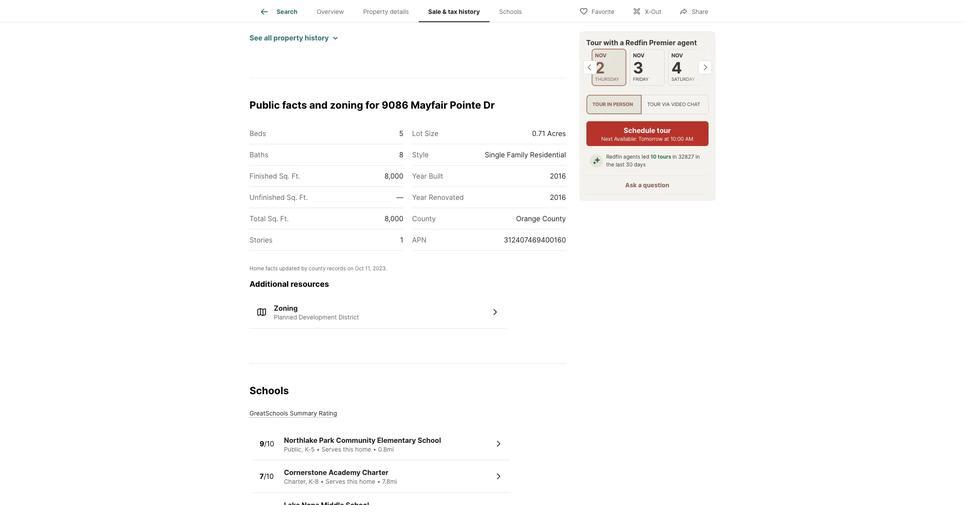 Task type: describe. For each thing, give the bounding box(es) containing it.
total
[[250, 214, 266, 223]]

5 inside northlake park community elementary school public, k-5 • serves this home • 0.8mi
[[311, 446, 315, 453]]

residential
[[530, 150, 566, 159]]

7
[[260, 472, 264, 481]]

facts for public
[[282, 99, 307, 111]]

tour via video chat
[[648, 102, 701, 108]]

ask
[[626, 181, 637, 189]]

redfin agents led 10 tours in 32827
[[607, 154, 695, 160]]

ft. for total sq. ft.
[[280, 214, 289, 223]]

• down cornerstone
[[321, 478, 324, 485]]

8,000 for finished sq. ft.
[[385, 172, 404, 180]]

9086
[[382, 99, 409, 111]]

zoning
[[274, 304, 298, 313]]

apn
[[412, 236, 427, 244]]

public
[[250, 99, 280, 111]]

with
[[604, 38, 619, 47]]

the
[[607, 161, 615, 168]]

home inside cornerstone academy charter charter, k-8 • serves this home • 7.8mi
[[360, 478, 376, 485]]

2
[[596, 58, 606, 77]]

0 horizontal spatial schools
[[250, 385, 289, 397]]

last
[[616, 161, 625, 168]]

via
[[663, 102, 670, 108]]

additional resources
[[250, 280, 329, 289]]

zoning planned development district
[[274, 304, 359, 321]]

days
[[635, 161, 646, 168]]

2 county from the left
[[543, 214, 566, 223]]

out
[[651, 8, 662, 15]]

school
[[418, 436, 441, 445]]

/10 for 7
[[264, 472, 274, 481]]

nov for 4
[[672, 52, 684, 59]]

property
[[274, 34, 303, 42]]

year for year built
[[412, 172, 427, 180]]

orange
[[516, 214, 541, 223]]

greatschools
[[250, 410, 288, 417]]

on
[[348, 265, 354, 272]]

tours
[[658, 154, 672, 160]]

0.8mi
[[378, 446, 394, 453]]

for
[[366, 99, 380, 111]]

total sq. ft.
[[250, 214, 289, 223]]

agent
[[678, 38, 698, 47]]

available:
[[615, 136, 638, 142]]

built
[[429, 172, 443, 180]]

premier
[[650, 38, 676, 47]]

favorite button
[[572, 2, 622, 20]]

in inside in the last 30 days
[[696, 154, 700, 160]]

1
[[400, 236, 404, 244]]

tour for tour in person
[[593, 102, 607, 108]]

tax
[[448, 8, 458, 15]]

finished sq. ft.
[[250, 172, 300, 180]]

11,
[[365, 265, 372, 272]]

nov for 3
[[634, 52, 645, 59]]

home facts updated by county records on oct 11, 2023 .
[[250, 265, 387, 272]]

sq. for finished
[[279, 172, 290, 180]]

sq. for unfinished
[[287, 193, 297, 202]]

lot size
[[412, 129, 439, 138]]

summary
[[290, 410, 317, 417]]

finished
[[250, 172, 277, 180]]

overview
[[317, 8, 344, 15]]

1 vertical spatial redfin
[[607, 154, 623, 160]]

led
[[642, 154, 650, 160]]

public facts and zoning for 9086 mayfair pointe dr
[[250, 99, 495, 111]]

additional
[[250, 280, 289, 289]]

8,000 for total sq. ft.
[[385, 214, 404, 223]]

2023
[[373, 265, 386, 272]]

schedule
[[624, 126, 656, 135]]

renovated
[[429, 193, 464, 202]]

0 horizontal spatial a
[[620, 38, 625, 47]]

0 vertical spatial 5
[[399, 129, 404, 138]]

tour with a redfin premier agent
[[587, 38, 698, 47]]

k- inside cornerstone academy charter charter, k-8 • serves this home • 7.8mi
[[309, 478, 315, 485]]

oct
[[355, 265, 364, 272]]

10:00
[[671, 136, 684, 142]]

saturday
[[672, 77, 696, 82]]

tour for tour via video chat
[[648, 102, 661, 108]]

facts for home
[[266, 265, 278, 272]]

nov 3 friday
[[634, 52, 649, 82]]

see all property history button
[[250, 33, 338, 43]]

lot
[[412, 129, 423, 138]]

district
[[339, 314, 359, 321]]

sq. for total
[[268, 214, 278, 223]]

person
[[614, 102, 634, 108]]

property
[[363, 8, 388, 15]]

/10 for 9
[[264, 440, 274, 449]]

records
[[327, 265, 346, 272]]

x-out button
[[626, 2, 669, 20]]

question
[[644, 181, 670, 189]]

7.8mi
[[382, 478, 397, 485]]

sale
[[429, 8, 441, 15]]

home inside northlake park community elementary school public, k-5 • serves this home • 0.8mi
[[355, 446, 371, 453]]

0.71
[[532, 129, 546, 138]]

baths
[[250, 150, 268, 159]]

7 /10
[[260, 472, 274, 481]]

agents
[[624, 154, 641, 160]]

property details tab
[[354, 1, 419, 22]]

—
[[397, 193, 404, 202]]

greatschools summary rating link
[[250, 410, 337, 417]]

in the last 30 days
[[607, 154, 700, 168]]

share button
[[673, 2, 716, 20]]

acres
[[548, 129, 566, 138]]

1 vertical spatial a
[[639, 181, 642, 189]]

at
[[665, 136, 670, 142]]

tomorrow
[[639, 136, 663, 142]]

x-out
[[645, 8, 662, 15]]



Task type: locate. For each thing, give the bounding box(es) containing it.
2016 for year built
[[550, 172, 566, 180]]

single
[[485, 150, 505, 159]]

0 vertical spatial schools
[[499, 8, 522, 15]]

year built
[[412, 172, 443, 180]]

and
[[309, 99, 328, 111]]

1 vertical spatial history
[[305, 34, 329, 42]]

all
[[264, 34, 272, 42]]

0 vertical spatial home
[[355, 446, 371, 453]]

5
[[399, 129, 404, 138], [311, 446, 315, 453]]

property details
[[363, 8, 409, 15]]

8 left style
[[399, 150, 404, 159]]

year renovated
[[412, 193, 464, 202]]

this
[[343, 446, 354, 453], [347, 478, 358, 485]]

1 vertical spatial /10
[[264, 472, 274, 481]]

tour for tour with a redfin premier agent
[[587, 38, 602, 47]]

0 vertical spatial facts
[[282, 99, 307, 111]]

by
[[301, 265, 307, 272]]

nov inside the nov 4 saturday
[[672, 52, 684, 59]]

0 vertical spatial a
[[620, 38, 625, 47]]

• down park
[[317, 446, 320, 453]]

history
[[459, 8, 480, 15], [305, 34, 329, 42]]

see all property history
[[250, 34, 329, 42]]

9
[[260, 440, 264, 449]]

•
[[317, 446, 320, 453], [373, 446, 377, 453], [321, 478, 324, 485], [377, 478, 381, 485]]

5 down northlake
[[311, 446, 315, 453]]

k-
[[305, 446, 311, 453], [309, 478, 315, 485]]

in inside list box
[[608, 102, 613, 108]]

details
[[390, 8, 409, 15]]

park
[[319, 436, 335, 445]]

orange county
[[516, 214, 566, 223]]

1 horizontal spatial a
[[639, 181, 642, 189]]

0 vertical spatial redfin
[[626, 38, 648, 47]]

0 vertical spatial 8,000
[[385, 172, 404, 180]]

8,000 down — in the top left of the page
[[385, 214, 404, 223]]

2016 up orange county
[[550, 193, 566, 202]]

public,
[[284, 446, 303, 453]]

0 horizontal spatial history
[[305, 34, 329, 42]]

1 horizontal spatial history
[[459, 8, 480, 15]]

serves inside cornerstone academy charter charter, k-8 • serves this home • 7.8mi
[[326, 478, 346, 485]]

1 vertical spatial this
[[347, 478, 358, 485]]

unfinished
[[250, 193, 285, 202]]

2 horizontal spatial nov
[[672, 52, 684, 59]]

tour left with
[[587, 38, 602, 47]]

1 horizontal spatial 5
[[399, 129, 404, 138]]

family
[[507, 150, 528, 159]]

0 horizontal spatial facts
[[266, 265, 278, 272]]

• down charter at left bottom
[[377, 478, 381, 485]]

3 nov from the left
[[672, 52, 684, 59]]

sq. right the finished
[[279, 172, 290, 180]]

0 horizontal spatial in
[[608, 102, 613, 108]]

nov 2 thursday
[[596, 52, 620, 82]]

in right '32827'
[[696, 154, 700, 160]]

k- down northlake
[[305, 446, 311, 453]]

0.71 acres
[[532, 129, 566, 138]]

updated
[[279, 265, 300, 272]]

sale & tax history
[[429, 8, 480, 15]]

sq. right total
[[268, 214, 278, 223]]

nov down 'tour with a redfin premier agent' at the top right of page
[[634, 52, 645, 59]]

0 vertical spatial /10
[[264, 440, 274, 449]]

stories
[[250, 236, 273, 244]]

next
[[602, 136, 613, 142]]

0 vertical spatial ft.
[[292, 172, 300, 180]]

year left built
[[412, 172, 427, 180]]

this down the academy
[[347, 478, 358, 485]]

1 horizontal spatial 8
[[399, 150, 404, 159]]

county right orange
[[543, 214, 566, 223]]

x-
[[645, 8, 651, 15]]

redfin
[[626, 38, 648, 47], [607, 154, 623, 160]]

development
[[299, 314, 337, 321]]

facts right home
[[266, 265, 278, 272]]

1 horizontal spatial redfin
[[626, 38, 648, 47]]

search
[[277, 8, 298, 15]]

1 vertical spatial serves
[[326, 478, 346, 485]]

nov inside nov 2 thursday
[[596, 52, 607, 59]]

.
[[386, 265, 387, 272]]

tour left via
[[648, 102, 661, 108]]

k- down cornerstone
[[309, 478, 315, 485]]

ft. for unfinished sq. ft.
[[299, 193, 308, 202]]

mayfair
[[411, 99, 448, 111]]

1 8,000 from the top
[[385, 172, 404, 180]]

history for sale & tax history
[[459, 8, 480, 15]]

2 horizontal spatial in
[[696, 154, 700, 160]]

year for year renovated
[[412, 193, 427, 202]]

1 vertical spatial 8,000
[[385, 214, 404, 223]]

2 vertical spatial sq.
[[268, 214, 278, 223]]

nov 4 saturday
[[672, 52, 696, 82]]

am
[[686, 136, 694, 142]]

county
[[309, 265, 326, 272]]

8 inside cornerstone academy charter charter, k-8 • serves this home • 7.8mi
[[315, 478, 319, 485]]

resources
[[291, 280, 329, 289]]

a right with
[[620, 38, 625, 47]]

2016 down 'residential'
[[550, 172, 566, 180]]

serves down park
[[322, 446, 341, 453]]

1 county from the left
[[412, 214, 436, 223]]

history for see all property history
[[305, 34, 329, 42]]

chat
[[688, 102, 701, 108]]

see
[[250, 34, 263, 42]]

history inside dropdown button
[[305, 34, 329, 42]]

0 horizontal spatial 8
[[315, 478, 319, 485]]

1 nov from the left
[[596, 52, 607, 59]]

in left person
[[608, 102, 613, 108]]

ft. up unfinished sq. ft.
[[292, 172, 300, 180]]

1 vertical spatial sq.
[[287, 193, 297, 202]]

serves down the academy
[[326, 478, 346, 485]]

&
[[443, 8, 447, 15]]

home down community
[[355, 446, 371, 453]]

0 vertical spatial sq.
[[279, 172, 290, 180]]

2 8,000 from the top
[[385, 214, 404, 223]]

/10 left public,
[[264, 440, 274, 449]]

cornerstone
[[284, 468, 327, 477]]

1 vertical spatial 5
[[311, 446, 315, 453]]

this inside cornerstone academy charter charter, k-8 • serves this home • 7.8mi
[[347, 478, 358, 485]]

1 horizontal spatial in
[[673, 154, 677, 160]]

elementary
[[377, 436, 416, 445]]

nov down with
[[596, 52, 607, 59]]

list box containing tour in person
[[587, 95, 709, 114]]

tour
[[658, 126, 671, 135]]

home down charter at left bottom
[[360, 478, 376, 485]]

312407469400160
[[504, 236, 566, 244]]

9 /10
[[260, 440, 274, 449]]

cornerstone academy charter charter, k-8 • serves this home • 7.8mi
[[284, 468, 397, 485]]

redfin up "the"
[[607, 154, 623, 160]]

0 horizontal spatial county
[[412, 214, 436, 223]]

• left 0.8mi
[[373, 446, 377, 453]]

share
[[692, 8, 709, 15]]

tab list containing search
[[250, 0, 539, 22]]

dr
[[484, 99, 495, 111]]

ask a question link
[[626, 181, 670, 189]]

0 vertical spatial 8
[[399, 150, 404, 159]]

search link
[[259, 7, 298, 17]]

redfin up nov 3 friday
[[626, 38, 648, 47]]

2 nov from the left
[[634, 52, 645, 59]]

1 vertical spatial year
[[412, 193, 427, 202]]

this inside northlake park community elementary school public, k-5 • serves this home • 0.8mi
[[343, 446, 354, 453]]

sq. right unfinished
[[287, 193, 297, 202]]

county
[[412, 214, 436, 223], [543, 214, 566, 223]]

nov down agent
[[672, 52, 684, 59]]

tour
[[587, 38, 602, 47], [593, 102, 607, 108], [648, 102, 661, 108]]

0 horizontal spatial nov
[[596, 52, 607, 59]]

a
[[620, 38, 625, 47], [639, 181, 642, 189]]

ft. down 'finished sq. ft.'
[[299, 193, 308, 202]]

0 vertical spatial history
[[459, 8, 480, 15]]

history inside tab
[[459, 8, 480, 15]]

0 vertical spatial 2016
[[550, 172, 566, 180]]

nov for 2
[[596, 52, 607, 59]]

sale & tax history tab
[[419, 1, 490, 22]]

1 vertical spatial 2016
[[550, 193, 566, 202]]

2016
[[550, 172, 566, 180], [550, 193, 566, 202]]

nov inside nov 3 friday
[[634, 52, 645, 59]]

year
[[412, 172, 427, 180], [412, 193, 427, 202]]

ft. for finished sq. ft.
[[292, 172, 300, 180]]

2 vertical spatial ft.
[[280, 214, 289, 223]]

ask a question
[[626, 181, 670, 189]]

schools tab
[[490, 1, 532, 22]]

8
[[399, 150, 404, 159], [315, 478, 319, 485]]

ft.
[[292, 172, 300, 180], [299, 193, 308, 202], [280, 214, 289, 223]]

1 2016 from the top
[[550, 172, 566, 180]]

favorite
[[592, 8, 615, 15]]

charter
[[362, 468, 389, 477]]

previous image
[[583, 61, 597, 74]]

0 vertical spatial year
[[412, 172, 427, 180]]

northlake
[[284, 436, 318, 445]]

1 horizontal spatial facts
[[282, 99, 307, 111]]

None button
[[592, 49, 627, 86], [631, 49, 666, 86], [669, 49, 704, 86], [592, 49, 627, 86], [631, 49, 666, 86], [669, 49, 704, 86]]

/10 left charter,
[[264, 472, 274, 481]]

list box
[[587, 95, 709, 114]]

tab list
[[250, 0, 539, 22]]

year right — in the top left of the page
[[412, 193, 427, 202]]

overview tab
[[307, 1, 354, 22]]

in right 'tours'
[[673, 154, 677, 160]]

style
[[412, 150, 429, 159]]

next image
[[699, 61, 713, 74]]

8 down cornerstone
[[315, 478, 319, 485]]

1 vertical spatial schools
[[250, 385, 289, 397]]

1 vertical spatial k-
[[309, 478, 315, 485]]

ft. down unfinished sq. ft.
[[280, 214, 289, 223]]

1 horizontal spatial nov
[[634, 52, 645, 59]]

0 vertical spatial k-
[[305, 446, 311, 453]]

greatschools summary rating
[[250, 410, 337, 417]]

1 vertical spatial ft.
[[299, 193, 308, 202]]

0 vertical spatial serves
[[322, 446, 341, 453]]

a right ask
[[639, 181, 642, 189]]

history right property
[[305, 34, 329, 42]]

schools inside tab
[[499, 8, 522, 15]]

tour left person
[[593, 102, 607, 108]]

0 horizontal spatial 5
[[311, 446, 315, 453]]

1 horizontal spatial schools
[[499, 8, 522, 15]]

1 vertical spatial 8
[[315, 478, 319, 485]]

2 2016 from the top
[[550, 193, 566, 202]]

32827
[[679, 154, 695, 160]]

2016 for year renovated
[[550, 193, 566, 202]]

zoning
[[330, 99, 363, 111]]

1 vertical spatial facts
[[266, 265, 278, 272]]

video
[[672, 102, 687, 108]]

county up the apn
[[412, 214, 436, 223]]

5 left the 'lot'
[[399, 129, 404, 138]]

1 horizontal spatial county
[[543, 214, 566, 223]]

k- inside northlake park community elementary school public, k-5 • serves this home • 0.8mi
[[305, 446, 311, 453]]

2 year from the top
[[412, 193, 427, 202]]

1 vertical spatial home
[[360, 478, 376, 485]]

/10
[[264, 440, 274, 449], [264, 472, 274, 481]]

1 year from the top
[[412, 172, 427, 180]]

facts left and
[[282, 99, 307, 111]]

0 vertical spatial this
[[343, 446, 354, 453]]

friday
[[634, 77, 649, 82]]

beds
[[250, 129, 266, 138]]

this down community
[[343, 446, 354, 453]]

serves inside northlake park community elementary school public, k-5 • serves this home • 0.8mi
[[322, 446, 341, 453]]

sq.
[[279, 172, 290, 180], [287, 193, 297, 202], [268, 214, 278, 223]]

0 horizontal spatial redfin
[[607, 154, 623, 160]]

history right tax
[[459, 8, 480, 15]]

schools
[[499, 8, 522, 15], [250, 385, 289, 397]]

8,000 up — in the top left of the page
[[385, 172, 404, 180]]

schedule tour next available: tomorrow at 10:00 am
[[602, 126, 694, 142]]



Task type: vqa. For each thing, say whether or not it's contained in the screenshot.
TAB LIST
yes



